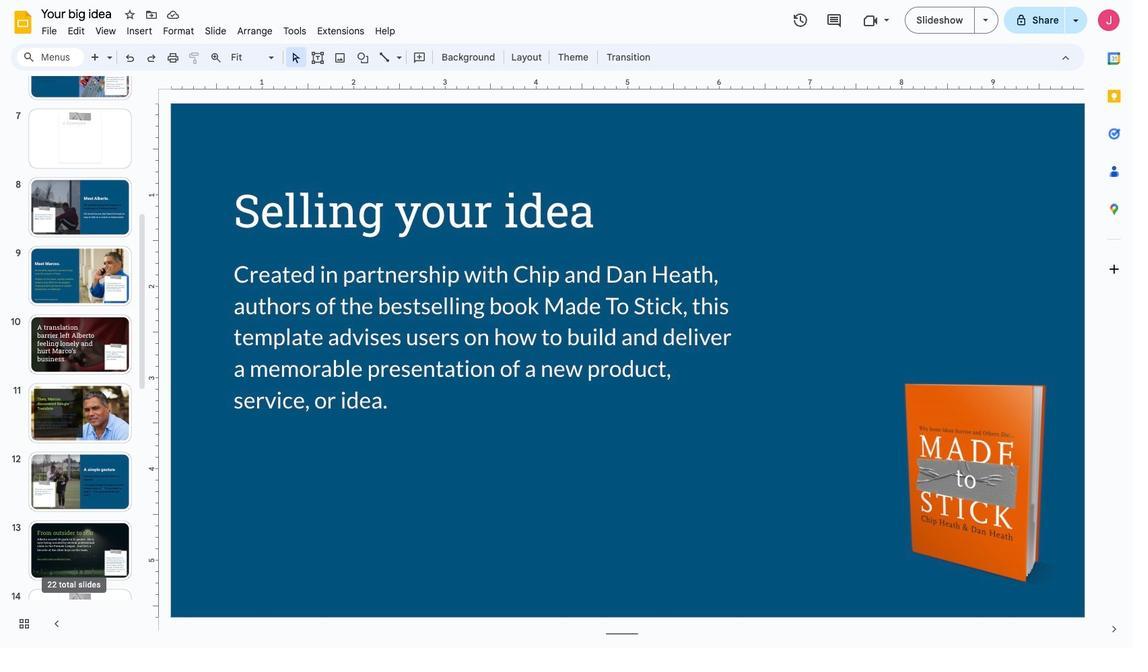 Task type: vqa. For each thing, say whether or not it's contained in the screenshot.
the last edit was 12 days ago icon
yes



Task type: describe. For each thing, give the bounding box(es) containing it.
last edit was 12 days ago image
[[793, 12, 809, 28]]

print (⌘p) image
[[166, 51, 180, 65]]

4 menu item from the left
[[121, 23, 158, 39]]

9 menu item from the left
[[312, 23, 370, 39]]

zoom image
[[209, 51, 223, 65]]

move image
[[145, 8, 158, 22]]

new slide with layout image
[[104, 48, 112, 53]]

main toolbar
[[83, 47, 657, 67]]

8 menu item from the left
[[278, 23, 312, 39]]

share. private to only me. image
[[1015, 14, 1027, 26]]

tab list inside menu bar banner
[[1096, 40, 1133, 611]]

2 menu item from the left
[[62, 23, 90, 39]]

show all comments image
[[826, 12, 842, 29]]

Zoom field
[[227, 48, 280, 67]]

3 menu item from the left
[[90, 23, 121, 39]]

7 menu item from the left
[[232, 23, 278, 39]]

Rename text field
[[36, 5, 119, 22]]

5 menu item from the left
[[158, 23, 200, 39]]

Star checkbox
[[121, 5, 139, 24]]

text box image
[[311, 51, 325, 65]]

menu bar banner
[[0, 0, 1133, 648]]



Task type: locate. For each thing, give the bounding box(es) containing it.
slides home image
[[11, 10, 35, 34]]

new slide (ctrl+m) image
[[89, 51, 102, 65]]

tab list
[[1096, 40, 1133, 611]]

application
[[0, 0, 1133, 648]]

Menus field
[[17, 48, 84, 67]]

10 menu item from the left
[[370, 23, 401, 39]]

menu item up the "new slide with layout" image
[[90, 23, 121, 39]]

menu bar
[[36, 18, 401, 40]]

add comment (⌘+option+m) image
[[413, 51, 426, 65]]

select (esc) image
[[290, 51, 303, 65]]

undo (⌘z) image
[[123, 51, 137, 65]]

star image
[[123, 8, 137, 22]]

menu item down rename text field on the top left
[[62, 23, 90, 39]]

paint format image
[[188, 51, 201, 65]]

select line image
[[393, 48, 402, 53]]

redo (⌘y) image
[[145, 51, 158, 65]]

menu item up zoom field
[[232, 23, 278, 39]]

menu item up select line image at the top left of the page
[[370, 23, 401, 39]]

menu item up select (esc) image
[[278, 23, 312, 39]]

quick sharing actions image
[[1073, 20, 1079, 40]]

shape image
[[355, 48, 371, 67]]

menu item up zoom image
[[200, 23, 232, 39]]

menu item up menus field at the top of page
[[36, 23, 62, 39]]

6 menu item from the left
[[200, 23, 232, 39]]

line image
[[378, 51, 392, 65]]

1 menu item from the left
[[36, 23, 62, 39]]

hide the menus (ctrl+shift+f) image
[[1059, 51, 1073, 65]]

menu item up insert image
[[312, 23, 370, 39]]

menu item down document status: saved to drive. image
[[158, 23, 200, 39]]

insert image image
[[332, 48, 348, 67]]

navigation
[[0, 36, 162, 648]]

menu item
[[36, 23, 62, 39], [62, 23, 90, 39], [90, 23, 121, 39], [121, 23, 158, 39], [158, 23, 200, 39], [200, 23, 232, 39], [232, 23, 278, 39], [278, 23, 312, 39], [312, 23, 370, 39], [370, 23, 401, 39]]

menu bar inside menu bar banner
[[36, 18, 401, 40]]

Zoom text field
[[229, 48, 267, 67]]

document status: saved to drive. image
[[166, 8, 180, 22]]

menu item down star image
[[121, 23, 158, 39]]

presentation options image
[[983, 19, 988, 22]]



